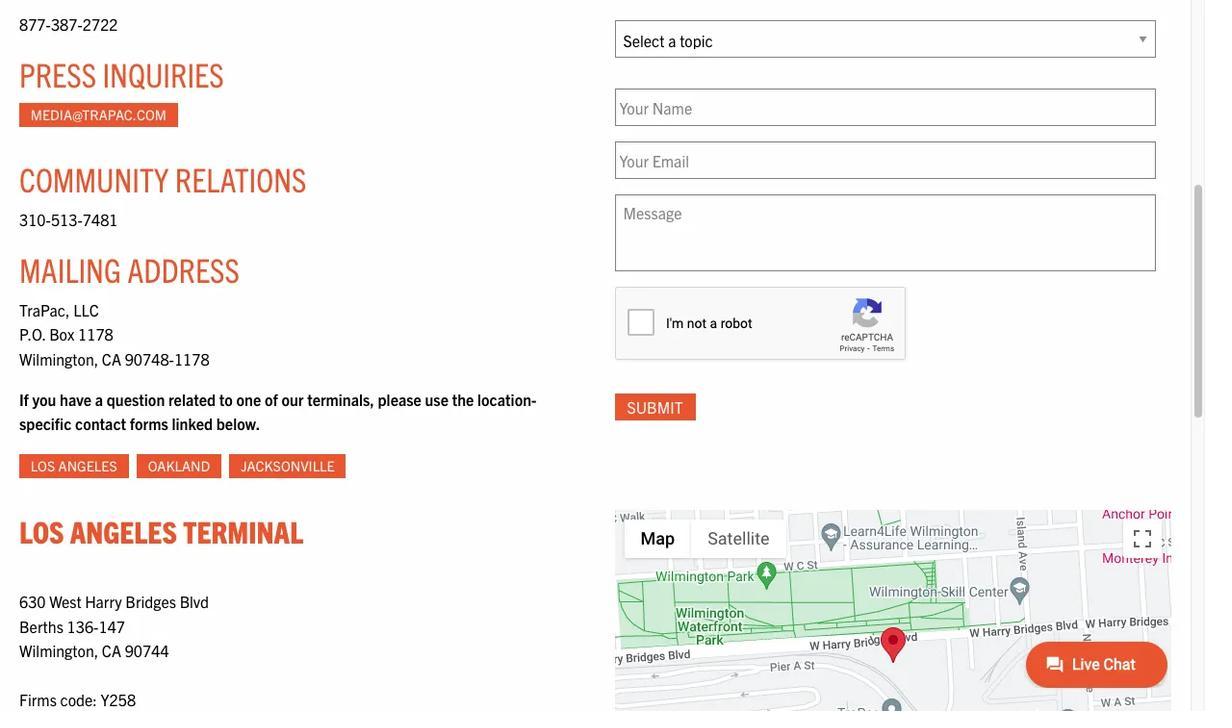 Task type: vqa. For each thing, say whether or not it's contained in the screenshot.
Live within LAX – Import Live Reefer Pick Up Published on September 19, 2023
no



Task type: locate. For each thing, give the bounding box(es) containing it.
please
[[378, 390, 422, 409]]

1178 down llc
[[78, 325, 113, 344]]

1 vertical spatial ca
[[102, 642, 121, 661]]

1178 up the related
[[174, 350, 210, 369]]

angeles for los angeles terminal
[[70, 512, 177, 550]]

satellite
[[708, 528, 770, 549]]

los for los angeles terminal
[[19, 512, 64, 550]]

ca down 147
[[102, 642, 121, 661]]

address
[[127, 248, 240, 290]]

press
[[19, 53, 96, 94]]

of
[[265, 390, 278, 409]]

los angeles terminal
[[19, 512, 304, 550]]

Your Email text field
[[615, 142, 1157, 179]]

0 horizontal spatial 1178
[[78, 325, 113, 344]]

menu bar
[[625, 520, 786, 558]]

trapac, llc p.o. box 1178 wilmington, ca 90748-1178
[[19, 300, 210, 369]]

inquiries
[[103, 53, 224, 94]]

1 vertical spatial wilmington,
[[19, 642, 98, 661]]

1 vertical spatial angeles
[[70, 512, 177, 550]]

310-
[[19, 210, 51, 229]]

to
[[219, 390, 233, 409]]

terminals,
[[307, 390, 375, 409]]

map button
[[625, 520, 692, 558]]

los down specific
[[31, 457, 55, 475]]

satellite button
[[692, 520, 786, 558]]

relations
[[175, 158, 307, 199]]

angeles down contact
[[58, 457, 117, 475]]

west
[[49, 592, 82, 612]]

1 ca from the top
[[102, 350, 121, 369]]

harry
[[85, 592, 122, 612]]

0 vertical spatial wilmington,
[[19, 350, 98, 369]]

terminal
[[183, 512, 304, 550]]

None submit
[[615, 394, 696, 421]]

136-
[[67, 617, 99, 636]]

0 vertical spatial angeles
[[58, 457, 117, 475]]

trapac,
[[19, 300, 70, 320]]

Your Name text field
[[615, 89, 1157, 126]]

877-387-2722
[[19, 15, 118, 34]]

angeles for los angeles
[[58, 457, 117, 475]]

wilmington,
[[19, 350, 98, 369], [19, 642, 98, 661]]

p.o.
[[19, 325, 46, 344]]

specific
[[19, 414, 72, 434]]

0 vertical spatial los
[[31, 457, 55, 475]]

oakland link
[[137, 454, 221, 478]]

2 wilmington, from the top
[[19, 642, 98, 661]]

0 vertical spatial ca
[[102, 350, 121, 369]]

2 ca from the top
[[102, 642, 121, 661]]

media@trapac.com link
[[19, 103, 178, 127]]

1 wilmington, from the top
[[19, 350, 98, 369]]

1178
[[78, 325, 113, 344], [174, 350, 210, 369]]

wilmington, down berths
[[19, 642, 98, 661]]

ca left '90748-'
[[102, 350, 121, 369]]

ca inside trapac, llc p.o. box 1178 wilmington, ca 90748-1178
[[102, 350, 121, 369]]

angeles up harry
[[70, 512, 177, 550]]

877-
[[19, 15, 51, 34]]

wilmington, inside 630 west harry bridges blvd berths 136-147 wilmington, ca 90744
[[19, 642, 98, 661]]

90744
[[125, 642, 169, 661]]

0 vertical spatial 1178
[[78, 325, 113, 344]]

wilmington, inside trapac, llc p.o. box 1178 wilmington, ca 90748-1178
[[19, 350, 98, 369]]

los up the 630
[[19, 512, 64, 550]]

Message text field
[[615, 195, 1157, 272]]

map region
[[439, 441, 1179, 712]]

related
[[168, 390, 216, 409]]

1 vertical spatial los
[[19, 512, 64, 550]]

ca
[[102, 350, 121, 369], [102, 642, 121, 661]]

513-
[[51, 210, 83, 229]]

ca inside 630 west harry bridges blvd berths 136-147 wilmington, ca 90744
[[102, 642, 121, 661]]

wilmington, down "box" at the top of the page
[[19, 350, 98, 369]]

1 vertical spatial 1178
[[174, 350, 210, 369]]

firms
[[19, 691, 57, 710]]

los
[[31, 457, 55, 475], [19, 512, 64, 550]]

mailing
[[19, 248, 121, 290]]

berths
[[19, 617, 63, 636]]

question
[[107, 390, 165, 409]]

you
[[32, 390, 56, 409]]

the
[[452, 390, 474, 409]]

angeles
[[58, 457, 117, 475], [70, 512, 177, 550]]

los angeles
[[31, 457, 117, 475]]



Task type: describe. For each thing, give the bounding box(es) containing it.
one
[[236, 390, 261, 409]]

blvd
[[180, 592, 209, 612]]

310-513-7481
[[19, 210, 118, 229]]

630
[[19, 592, 46, 612]]

147
[[99, 617, 125, 636]]

oakland
[[148, 457, 210, 475]]

contact
[[75, 414, 126, 434]]

linked
[[172, 414, 213, 434]]

y258
[[101, 691, 136, 710]]

387-
[[51, 15, 83, 34]]

a
[[95, 390, 103, 409]]

7481
[[83, 210, 118, 229]]

jacksonville link
[[230, 454, 346, 478]]

630 west harry bridges blvd berths 136-147 wilmington, ca 90744
[[19, 592, 209, 661]]

community relations
[[19, 158, 307, 199]]

community
[[19, 158, 169, 199]]

firms code:  y258
[[19, 691, 136, 710]]

media@trapac.com
[[31, 106, 166, 123]]

los for los angeles
[[31, 457, 55, 475]]

have
[[60, 390, 92, 409]]

if
[[19, 390, 29, 409]]

our
[[282, 390, 304, 409]]

forms
[[130, 414, 168, 434]]

jacksonville
[[241, 457, 335, 475]]

1 horizontal spatial 1178
[[174, 350, 210, 369]]

90748-
[[125, 350, 174, 369]]

if you have a question related to one of our terminals, please use the location- specific contact forms linked below.
[[19, 390, 537, 434]]

map
[[641, 528, 675, 549]]

below.
[[216, 414, 260, 434]]

use
[[425, 390, 449, 409]]

2722
[[83, 15, 118, 34]]

los angeles link
[[19, 454, 129, 478]]

location-
[[478, 390, 537, 409]]

box
[[49, 325, 75, 344]]

bridges
[[126, 592, 176, 612]]

menu bar containing map
[[625, 520, 786, 558]]

mailing address
[[19, 248, 240, 290]]

code:
[[60, 691, 97, 710]]

press inquiries
[[19, 53, 224, 94]]

llc
[[73, 300, 99, 320]]



